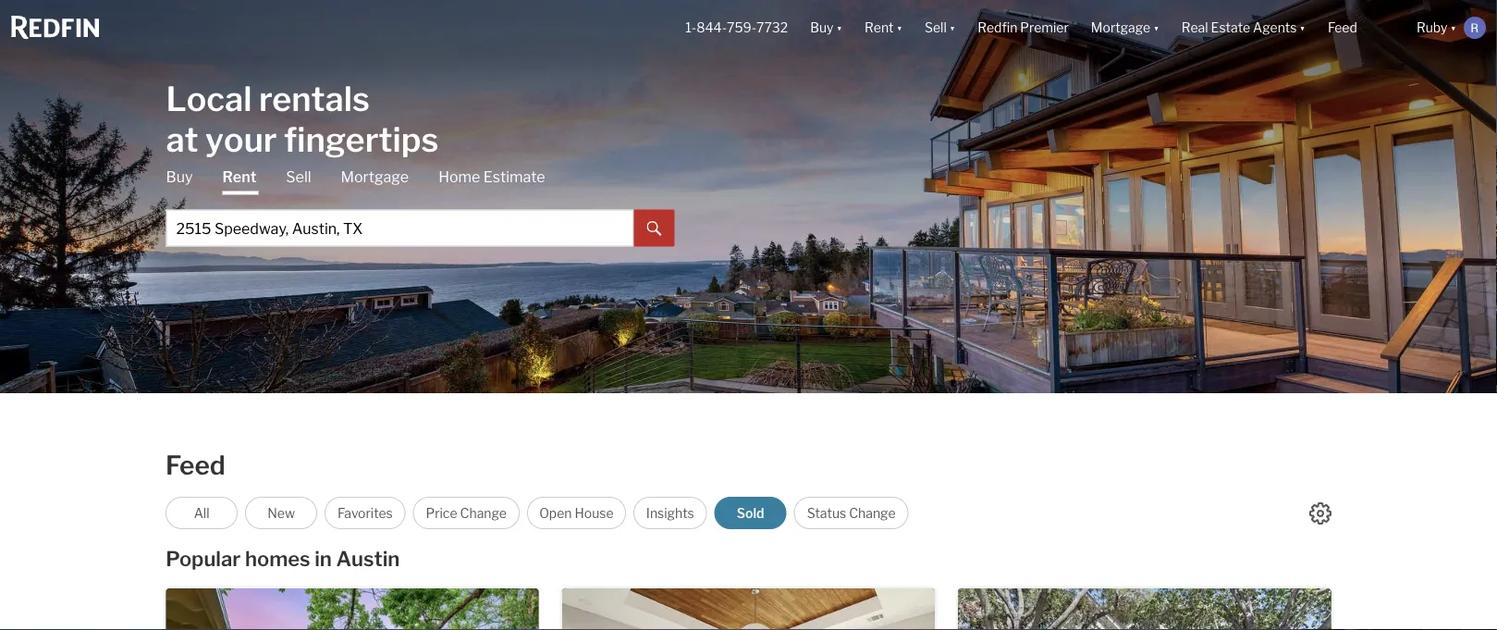 Task type: vqa. For each thing, say whether or not it's contained in the screenshot.
Status
yes



Task type: describe. For each thing, give the bounding box(es) containing it.
status change
[[808, 505, 896, 521]]

Status Change radio
[[794, 497, 909, 529]]

sell link
[[286, 167, 311, 187]]

price change
[[426, 505, 507, 521]]

home estimate
[[439, 168, 545, 186]]

All radio
[[166, 497, 238, 529]]

mortgage for mortgage ▾
[[1092, 20, 1151, 36]]

rentals
[[259, 78, 370, 119]]

New radio
[[245, 497, 317, 529]]

local rentals at your fingertips
[[166, 78, 439, 160]]

austin
[[336, 546, 400, 571]]

fingertips
[[284, 119, 439, 160]]

buy for buy ▾
[[811, 20, 834, 36]]

buy ▾ button
[[811, 0, 843, 56]]

buy for buy
[[166, 168, 193, 186]]

sell ▾
[[925, 20, 956, 36]]

1 photo of 11101 spicewood club dr, austin, tx 78750 image from the left
[[562, 588, 935, 630]]

sold
[[737, 505, 765, 521]]

user photo image
[[1465, 17, 1487, 39]]

7732
[[757, 20, 789, 36]]

redfin premier
[[978, 20, 1069, 36]]

mortgage link
[[341, 167, 409, 187]]

Sold radio
[[715, 497, 787, 529]]

redfin
[[978, 20, 1018, 36]]

change for status change
[[850, 505, 896, 521]]

rent ▾
[[865, 20, 903, 36]]

popular
[[166, 546, 241, 571]]

real
[[1182, 20, 1209, 36]]

1-
[[686, 20, 697, 36]]

insights
[[647, 505, 695, 521]]

status
[[808, 505, 847, 521]]

premier
[[1021, 20, 1069, 36]]

all
[[194, 505, 210, 521]]

mortgage ▾ button
[[1092, 0, 1160, 56]]

Favorites radio
[[325, 497, 406, 529]]

1 photo of 718 yaupon valley rd, west lake hills, tx 78746 image from the left
[[166, 588, 539, 630]]

1 photo of 3833 river place blvd, austin, tx 78730 image from the left
[[959, 588, 1332, 630]]

open
[[540, 505, 572, 521]]

rent ▾ button
[[865, 0, 903, 56]]

Price Change radio
[[413, 497, 520, 529]]

rent link
[[222, 167, 257, 195]]

rent for rent ▾
[[865, 20, 894, 36]]

house
[[575, 505, 614, 521]]

open house
[[540, 505, 614, 521]]

popular homes in austin
[[166, 546, 400, 571]]

home
[[439, 168, 480, 186]]

Open House radio
[[527, 497, 626, 529]]

▾ for mortgage ▾
[[1154, 20, 1160, 36]]

sell ▾ button
[[925, 0, 956, 56]]

new
[[268, 505, 295, 521]]

▾ for rent ▾
[[897, 20, 903, 36]]

submit search image
[[647, 221, 662, 236]]

home estimate link
[[439, 167, 545, 187]]



Task type: locate. For each thing, give the bounding box(es) containing it.
option group containing all
[[166, 497, 909, 529]]

change right status
[[850, 505, 896, 521]]

buy link
[[166, 167, 193, 187]]

feed
[[1329, 20, 1358, 36], [166, 450, 226, 481]]

6 ▾ from the left
[[1451, 20, 1457, 36]]

photo of 3833 river place blvd, austin, tx 78730 image
[[959, 588, 1332, 630], [1332, 588, 1498, 630]]

1 horizontal spatial change
[[850, 505, 896, 521]]

0 horizontal spatial mortgage
[[341, 168, 409, 186]]

▾ right the agents
[[1300, 20, 1306, 36]]

option group
[[166, 497, 909, 529]]

at
[[166, 119, 199, 160]]

real estate agents ▾
[[1182, 20, 1306, 36]]

844-
[[697, 20, 727, 36]]

buy ▾ button
[[800, 0, 854, 56]]

buy down 'at'
[[166, 168, 193, 186]]

homes
[[245, 546, 311, 571]]

sell ▾ button
[[914, 0, 967, 56]]

buy inside tab list
[[166, 168, 193, 186]]

0 horizontal spatial sell
[[286, 168, 311, 186]]

photo of 11101 spicewood club dr, austin, tx 78750 image
[[562, 588, 935, 630], [935, 588, 1308, 630]]

▾ right "ruby"
[[1451, 20, 1457, 36]]

real estate agents ▾ link
[[1182, 0, 1306, 56]]

estate
[[1212, 20, 1251, 36]]

agents
[[1254, 20, 1298, 36]]

change
[[460, 505, 507, 521], [850, 505, 896, 521]]

2 photo of 3833 river place blvd, austin, tx 78730 image from the left
[[1332, 588, 1498, 630]]

photo of 718 yaupon valley rd, west lake hills, tx 78746 image
[[166, 588, 539, 630], [539, 588, 912, 630]]

1 horizontal spatial sell
[[925, 20, 947, 36]]

tab list containing buy
[[166, 167, 675, 247]]

change inside price change radio
[[460, 505, 507, 521]]

2 photo of 11101 spicewood club dr, austin, tx 78750 image from the left
[[935, 588, 1308, 630]]

1 ▾ from the left
[[837, 20, 843, 36]]

estimate
[[484, 168, 545, 186]]

mortgage left real
[[1092, 20, 1151, 36]]

local
[[166, 78, 252, 119]]

1 horizontal spatial mortgage
[[1092, 20, 1151, 36]]

mortgage ▾
[[1092, 20, 1160, 36]]

▾ inside rent ▾ dropdown button
[[897, 20, 903, 36]]

▾ left redfin on the top right
[[950, 20, 956, 36]]

▾ left sell ▾
[[897, 20, 903, 36]]

0 horizontal spatial change
[[460, 505, 507, 521]]

▾ left the rent ▾
[[837, 20, 843, 36]]

rent ▾ button
[[854, 0, 914, 56]]

mortgage inside dropdown button
[[1092, 20, 1151, 36]]

1 horizontal spatial feed
[[1329, 20, 1358, 36]]

1 vertical spatial buy
[[166, 168, 193, 186]]

▾ for buy ▾
[[837, 20, 843, 36]]

sell right the rent ▾
[[925, 20, 947, 36]]

0 vertical spatial buy
[[811, 20, 834, 36]]

redfin premier button
[[967, 0, 1081, 56]]

3 ▾ from the left
[[950, 20, 956, 36]]

buy ▾
[[811, 20, 843, 36]]

rent right the buy ▾
[[865, 20, 894, 36]]

0 vertical spatial rent
[[865, 20, 894, 36]]

1-844-759-7732
[[686, 20, 789, 36]]

change right 'price'
[[460, 505, 507, 521]]

your
[[206, 119, 277, 160]]

1-844-759-7732 link
[[686, 20, 789, 36]]

change inside status change option
[[850, 505, 896, 521]]

buy right 7732
[[811, 20, 834, 36]]

Insights radio
[[634, 497, 707, 529]]

sell down local rentals at your fingertips
[[286, 168, 311, 186]]

0 horizontal spatial feed
[[166, 450, 226, 481]]

sell for sell ▾
[[925, 20, 947, 36]]

buy inside dropdown button
[[811, 20, 834, 36]]

sell inside tab list
[[286, 168, 311, 186]]

759-
[[727, 20, 757, 36]]

favorites
[[338, 505, 393, 521]]

feed button
[[1317, 0, 1406, 56]]

ruby ▾
[[1417, 20, 1457, 36]]

▾ inside sell ▾ dropdown button
[[950, 20, 956, 36]]

▾ left real
[[1154, 20, 1160, 36]]

▾ for ruby ▾
[[1451, 20, 1457, 36]]

sell for sell
[[286, 168, 311, 186]]

rent inside tab list
[[222, 168, 257, 186]]

1 vertical spatial feed
[[166, 450, 226, 481]]

mortgage down the fingertips
[[341, 168, 409, 186]]

rent inside dropdown button
[[865, 20, 894, 36]]

mortgage
[[1092, 20, 1151, 36], [341, 168, 409, 186]]

1 vertical spatial sell
[[286, 168, 311, 186]]

1 horizontal spatial buy
[[811, 20, 834, 36]]

change for price change
[[460, 505, 507, 521]]

ruby
[[1417, 20, 1448, 36]]

2 ▾ from the left
[[897, 20, 903, 36]]

City, Address, School, Building, ZIP search field
[[166, 210, 634, 247]]

▾
[[837, 20, 843, 36], [897, 20, 903, 36], [950, 20, 956, 36], [1154, 20, 1160, 36], [1300, 20, 1306, 36], [1451, 20, 1457, 36]]

0 horizontal spatial rent
[[222, 168, 257, 186]]

▾ inside real estate agents ▾ link
[[1300, 20, 1306, 36]]

mortgage for mortgage
[[341, 168, 409, 186]]

sell
[[925, 20, 947, 36], [286, 168, 311, 186]]

4 ▾ from the left
[[1154, 20, 1160, 36]]

buy
[[811, 20, 834, 36], [166, 168, 193, 186]]

feed up the all
[[166, 450, 226, 481]]

sell inside dropdown button
[[925, 20, 947, 36]]

feed right the agents
[[1329, 20, 1358, 36]]

1 vertical spatial mortgage
[[341, 168, 409, 186]]

0 vertical spatial mortgage
[[1092, 20, 1151, 36]]

rent
[[865, 20, 894, 36], [222, 168, 257, 186]]

1 vertical spatial rent
[[222, 168, 257, 186]]

5 ▾ from the left
[[1300, 20, 1306, 36]]

▾ inside buy ▾ dropdown button
[[837, 20, 843, 36]]

0 horizontal spatial buy
[[166, 168, 193, 186]]

price
[[426, 505, 458, 521]]

1 horizontal spatial rent
[[865, 20, 894, 36]]

mortgage ▾ button
[[1081, 0, 1171, 56]]

0 vertical spatial sell
[[925, 20, 947, 36]]

▾ inside mortgage ▾ dropdown button
[[1154, 20, 1160, 36]]

feed inside button
[[1329, 20, 1358, 36]]

2 change from the left
[[850, 505, 896, 521]]

0 vertical spatial feed
[[1329, 20, 1358, 36]]

rent for rent
[[222, 168, 257, 186]]

▾ for sell ▾
[[950, 20, 956, 36]]

1 change from the left
[[460, 505, 507, 521]]

tab list
[[166, 167, 675, 247]]

rent down your
[[222, 168, 257, 186]]

2 photo of 718 yaupon valley rd, west lake hills, tx 78746 image from the left
[[539, 588, 912, 630]]

real estate agents ▾ button
[[1171, 0, 1317, 56]]

in
[[315, 546, 332, 571]]



